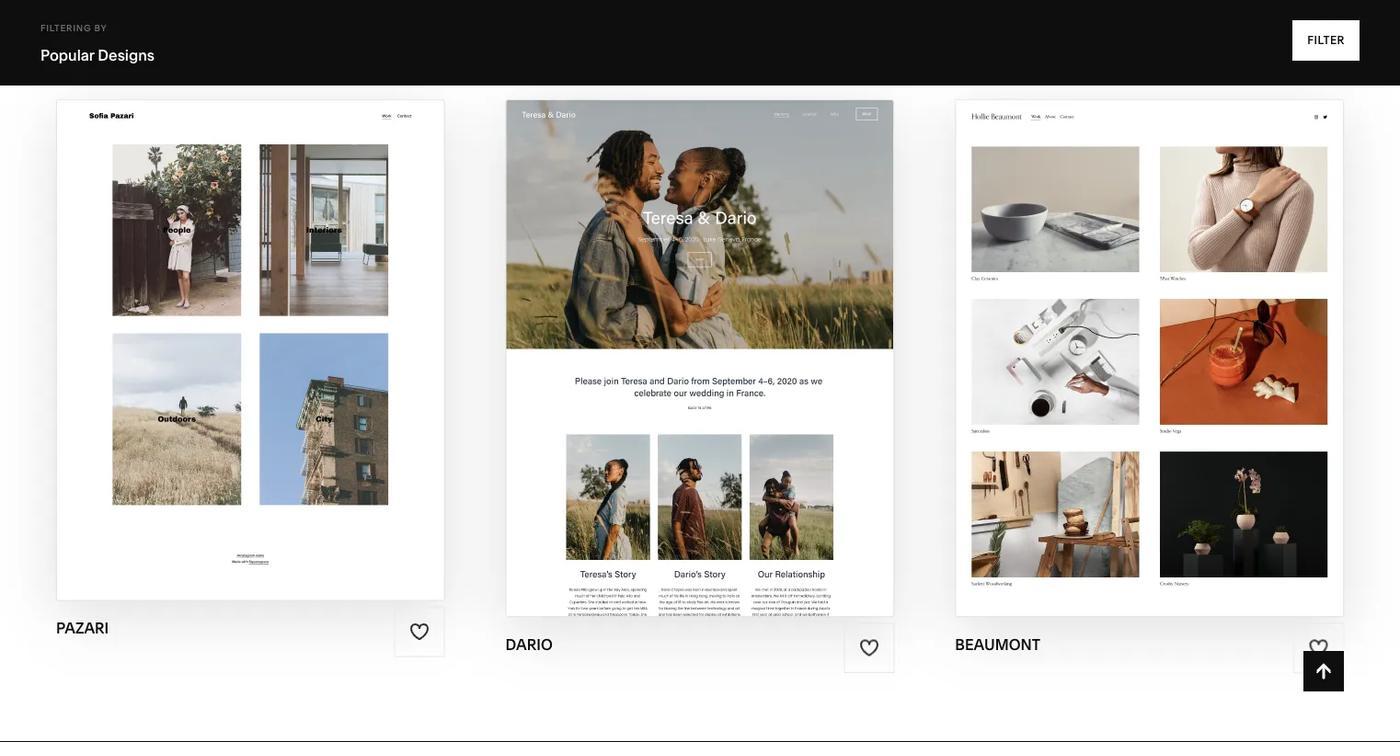 Task type: vqa. For each thing, say whether or not it's contained in the screenshot.
Shipping
no



Task type: describe. For each thing, give the bounding box(es) containing it.
beaumont inside button
[[1143, 322, 1248, 343]]

1 vertical spatial dario
[[713, 358, 772, 379]]

pazari image
[[57, 100, 444, 600]]

add pazari to your favorites list image
[[409, 622, 430, 642]]

start with beaumont button
[[1032, 308, 1267, 358]]

beaumont image
[[956, 100, 1343, 616]]

with for dario
[[666, 322, 712, 343]]

filter
[[1307, 34, 1345, 47]]

preview for preview beaumont
[[1055, 358, 1135, 379]]

2 vertical spatial beaumont
[[955, 636, 1040, 653]]

templates
[[217, 56, 317, 81]]

designs for popular designs templates
[[135, 56, 213, 81]]

1 vertical spatial beaumont
[[1140, 358, 1245, 379]]

designs for popular designs
[[98, 46, 155, 64]]

start for preview beaumont
[[1032, 322, 1088, 343]]

beaumont element
[[956, 100, 1343, 616]]

preview for preview dario
[[629, 358, 709, 379]]

add beaumont to your favorites list image
[[1309, 638, 1329, 658]]

2 vertical spatial dario
[[506, 636, 553, 653]]

preview beaumont
[[1055, 358, 1245, 379]]

with for pazari
[[212, 314, 259, 335]]

start for preview pazari
[[152, 314, 208, 335]]

add dario to your favorites list image
[[859, 638, 879, 658]]

filter button
[[1293, 20, 1360, 61]]

pazari element
[[57, 100, 444, 600]]

start with pazari button
[[152, 299, 348, 350]]

popular for popular designs
[[40, 46, 94, 64]]



Task type: locate. For each thing, give the bounding box(es) containing it.
0 horizontal spatial preview
[[175, 350, 256, 371]]

preview down start with pazari
[[175, 350, 256, 371]]

start inside the start with dario button
[[606, 322, 661, 343]]

1 vertical spatial pazari
[[260, 350, 326, 371]]

with for beaumont
[[1092, 322, 1139, 343]]

preview
[[175, 350, 256, 371], [629, 358, 709, 379], [1055, 358, 1135, 379]]

preview pazari link
[[175, 335, 326, 386]]

pazari inside button
[[264, 314, 329, 335]]

with up preview dario
[[666, 322, 712, 343]]

back to top image
[[1314, 661, 1334, 682]]

preview for preview pazari
[[175, 350, 256, 371]]

preview inside the preview dario link
[[629, 358, 709, 379]]

2 horizontal spatial with
[[1092, 322, 1139, 343]]

0 vertical spatial beaumont
[[1143, 322, 1248, 343]]

2 horizontal spatial preview
[[1055, 358, 1135, 379]]

with up preview pazari
[[212, 314, 259, 335]]

1 horizontal spatial preview
[[629, 358, 709, 379]]

0 vertical spatial pazari
[[264, 314, 329, 335]]

with up preview beaumont
[[1092, 322, 1139, 343]]

start
[[152, 314, 208, 335], [606, 322, 661, 343], [1032, 322, 1088, 343]]

preview down start with dario
[[629, 358, 709, 379]]

preview pazari
[[175, 350, 326, 371]]

1 horizontal spatial with
[[666, 322, 712, 343]]

popular designs templates
[[56, 56, 317, 81]]

1 horizontal spatial start
[[606, 322, 661, 343]]

0 vertical spatial dario
[[717, 322, 775, 343]]

popular down filtering
[[40, 46, 94, 64]]

popular down by
[[56, 56, 130, 81]]

preview dario
[[629, 358, 772, 379]]

0 horizontal spatial start
[[152, 314, 208, 335]]

dario image
[[507, 100, 894, 616]]

popular designs
[[40, 46, 155, 64]]

2 vertical spatial pazari
[[56, 619, 109, 637]]

filtering
[[40, 22, 91, 33]]

dario inside button
[[717, 322, 775, 343]]

start with pazari
[[152, 314, 329, 335]]

preview inside preview pazari "link"
[[175, 350, 256, 371]]

preview down start with beaumont
[[1055, 358, 1135, 379]]

preview beaumont link
[[1055, 343, 1245, 394]]

2 horizontal spatial start
[[1032, 322, 1088, 343]]

0 horizontal spatial with
[[212, 314, 259, 335]]

preview inside preview beaumont link
[[1055, 358, 1135, 379]]

start inside start with beaumont button
[[1032, 322, 1088, 343]]

preview dario link
[[629, 343, 772, 394]]

filtering by
[[40, 22, 107, 33]]

beaumont
[[1143, 322, 1248, 343], [1140, 358, 1245, 379], [955, 636, 1040, 653]]

start inside the 'start with pazari' button
[[152, 314, 208, 335]]

start with dario
[[606, 322, 775, 343]]

start with beaumont
[[1032, 322, 1248, 343]]

popular
[[40, 46, 94, 64], [56, 56, 130, 81]]

start for preview dario
[[606, 322, 661, 343]]

with
[[212, 314, 259, 335], [666, 322, 712, 343], [1092, 322, 1139, 343]]

designs
[[98, 46, 155, 64], [135, 56, 213, 81]]

popular for popular designs templates
[[56, 56, 130, 81]]

by
[[94, 22, 107, 33]]

pazari
[[264, 314, 329, 335], [260, 350, 326, 371], [56, 619, 109, 637]]

start with dario button
[[606, 308, 794, 358]]

dario element
[[507, 100, 894, 616]]

pazari inside "link"
[[260, 350, 326, 371]]

dario
[[717, 322, 775, 343], [713, 358, 772, 379], [506, 636, 553, 653]]



